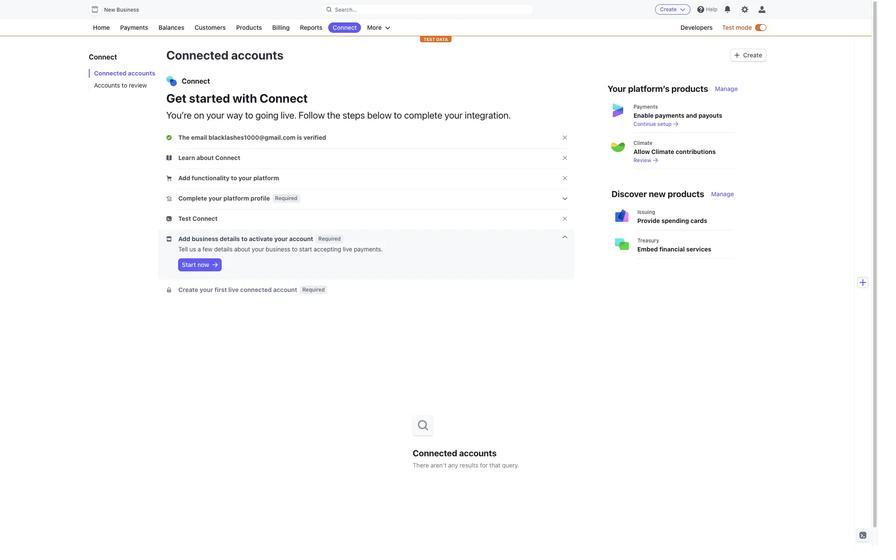 Task type: describe. For each thing, give the bounding box(es) containing it.
issuing provide spending cards
[[638, 209, 708, 224]]

discover new products
[[612, 189, 705, 199]]

2 vertical spatial required
[[303, 287, 325, 293]]

discover
[[612, 189, 648, 199]]

payments enable payments and payouts
[[634, 104, 723, 119]]

follow
[[299, 110, 325, 121]]

climate allow climate contributions
[[634, 140, 716, 155]]

home
[[93, 24, 110, 31]]

test mode
[[723, 24, 753, 31]]

create your first live connected account
[[178, 286, 297, 294]]

connect up add functionality to your platform
[[215, 154, 241, 161]]

connected accounts link
[[89, 69, 158, 78]]

services
[[687, 246, 712, 253]]

help
[[707, 6, 718, 13]]

accounts inside connected accounts there aren't any results for that query.
[[460, 448, 497, 458]]

to right 'below' at the left top
[[394, 110, 402, 121]]

review
[[129, 82, 147, 89]]

that
[[490, 462, 501, 469]]

connected
[[240, 286, 272, 294]]

setup
[[658, 121, 672, 127]]

financial
[[660, 246, 685, 253]]

business inside dropdown button
[[192, 235, 219, 243]]

platform inside complete your platform profile dropdown button
[[224, 195, 249, 202]]

connect down complete
[[193, 215, 218, 222]]

tell us a few details about your business to start accepting live payments.
[[178, 246, 383, 253]]

connected inside connected accounts there aren't any results for that query.
[[413, 448, 458, 458]]

1 vertical spatial create button
[[732, 49, 766, 61]]

provide
[[638, 217, 661, 224]]

accounts to review
[[94, 82, 147, 89]]

complete
[[178, 195, 207, 202]]

accepting
[[314, 246, 342, 253]]

first
[[215, 286, 227, 294]]

allow
[[634, 148, 651, 155]]

svg image for test connect
[[166, 216, 172, 221]]

your right on
[[207, 110, 225, 121]]

complete
[[404, 110, 443, 121]]

to left activate
[[242, 235, 248, 243]]

payouts
[[699, 112, 723, 119]]

new
[[104, 6, 115, 13]]

products for discover new products
[[668, 189, 705, 199]]

the
[[327, 110, 341, 121]]

complete your platform profile
[[178, 195, 270, 202]]

connected accounts there aren't any results for that query.
[[413, 448, 520, 469]]

embed
[[638, 246, 659, 253]]

balances link
[[154, 22, 189, 33]]

your up tell us a few details about your business to start accepting live payments.
[[275, 235, 288, 243]]

tell
[[178, 246, 188, 253]]

details inside dropdown button
[[220, 235, 240, 243]]

0 horizontal spatial live
[[229, 286, 239, 294]]

new
[[649, 189, 666, 199]]

products link
[[232, 22, 266, 33]]

1 vertical spatial climate
[[652, 148, 675, 155]]

functionality
[[192, 174, 230, 182]]

test connect button
[[166, 215, 219, 223]]

balances
[[159, 24, 185, 31]]

2 horizontal spatial create
[[744, 51, 763, 59]]

treasury
[[638, 237, 660, 244]]

new business button
[[89, 3, 148, 16]]

1 vertical spatial business
[[266, 246, 291, 253]]

notifications image
[[725, 6, 732, 13]]

add functionality to your platform button
[[166, 174, 281, 183]]

contributions
[[676, 148, 716, 155]]

add business details to activate your account button
[[166, 235, 315, 243]]

started
[[189, 91, 230, 105]]

add functionality to your platform
[[178, 174, 279, 182]]

continue setup
[[634, 121, 672, 127]]

reports
[[300, 24, 323, 31]]

developers
[[681, 24, 713, 31]]

customers
[[195, 24, 226, 31]]

start now link
[[178, 259, 222, 271]]

1 vertical spatial connected
[[94, 69, 126, 77]]

test for test mode
[[723, 24, 735, 31]]

reports link
[[296, 22, 327, 33]]

manage for your platform's products
[[716, 85, 738, 92]]

account inside dropdown button
[[289, 235, 314, 243]]

billing link
[[268, 22, 294, 33]]

2 vertical spatial create
[[178, 286, 198, 294]]

accounts inside the connected accounts link
[[128, 69, 155, 77]]

below
[[367, 110, 392, 121]]

continue
[[634, 121, 657, 127]]

your right complete
[[445, 110, 463, 121]]

your left first
[[200, 286, 213, 294]]

payments.
[[354, 246, 383, 253]]

issuing
[[638, 209, 656, 215]]

few
[[203, 246, 213, 253]]

svg image for add business details to activate your account
[[166, 237, 172, 242]]

business
[[117, 6, 139, 13]]

1 horizontal spatial accounts
[[231, 48, 284, 62]]

data
[[437, 37, 448, 42]]

you're
[[166, 110, 192, 121]]

test
[[424, 37, 435, 42]]

svg image for create
[[735, 53, 740, 58]]

add for add business details to activate your account
[[178, 235, 190, 243]]

required for complete your platform profile
[[275, 195, 298, 202]]

products for your platform's products
[[672, 84, 709, 94]]

developers link
[[677, 22, 718, 33]]

your down activate
[[252, 246, 264, 253]]

manage for discover new products
[[712, 190, 735, 198]]

to down the connected accounts link
[[122, 82, 127, 89]]

results
[[460, 462, 479, 469]]

home link
[[89, 22, 114, 33]]

connected accounts inside the connected accounts link
[[94, 69, 155, 77]]

search…
[[335, 6, 357, 13]]



Task type: locate. For each thing, give the bounding box(es) containing it.
0 vertical spatial business
[[192, 235, 219, 243]]

1 horizontal spatial about
[[234, 246, 250, 253]]

svg image left complete
[[166, 196, 172, 201]]

1 vertical spatial details
[[214, 246, 233, 253]]

1 vertical spatial svg image
[[166, 288, 172, 293]]

svg image inside the learn about connect dropdown button
[[166, 155, 172, 161]]

0 horizontal spatial business
[[192, 235, 219, 243]]

svg image
[[735, 53, 740, 58], [166, 135, 172, 140], [166, 155, 172, 161], [166, 176, 172, 181], [166, 196, 172, 201], [166, 216, 172, 221], [213, 262, 218, 268]]

connect down search…
[[333, 24, 357, 31]]

2 horizontal spatial connected
[[413, 448, 458, 458]]

to up complete your platform profile
[[231, 174, 237, 182]]

climate right allow
[[652, 148, 675, 155]]

details
[[220, 235, 240, 243], [214, 246, 233, 253]]

products up issuing provide spending cards
[[668, 189, 705, 199]]

svg image inside the test connect dropdown button
[[166, 216, 172, 221]]

and
[[687, 112, 698, 119]]

a
[[198, 246, 201, 253]]

1 horizontal spatial connected accounts
[[166, 48, 284, 62]]

connected up aren't
[[413, 448, 458, 458]]

any
[[449, 462, 458, 469]]

account
[[289, 235, 314, 243], [273, 286, 297, 294]]

for
[[480, 462, 488, 469]]

1 add from the top
[[178, 174, 190, 182]]

add for add functionality to your platform
[[178, 174, 190, 182]]

payments for payments enable payments and payouts
[[634, 104, 659, 110]]

0 horizontal spatial about
[[197, 154, 214, 161]]

verified
[[304, 134, 326, 141]]

details right "few"
[[214, 246, 233, 253]]

the
[[178, 134, 190, 141]]

get started with connect you're on your way to going live. follow the steps below to complete your integration.
[[166, 91, 511, 121]]

climate
[[634, 140, 653, 146], [652, 148, 675, 155]]

0 vertical spatial required
[[275, 195, 298, 202]]

climate up allow
[[634, 140, 653, 146]]

continue setup link
[[634, 121, 737, 128]]

1 vertical spatial payments
[[634, 104, 659, 110]]

help button
[[695, 3, 722, 16]]

on
[[194, 110, 204, 121]]

spending
[[662, 217, 690, 224]]

payments for payments
[[120, 24, 148, 31]]

learn
[[178, 154, 195, 161]]

customers link
[[191, 22, 230, 33]]

email
[[191, 134, 207, 141]]

get
[[166, 91, 187, 105]]

going
[[256, 110, 279, 121]]

svg image
[[166, 237, 172, 242], [166, 288, 172, 293]]

0 horizontal spatial connected
[[94, 69, 126, 77]]

manage link for your platform's products
[[716, 85, 738, 93]]

1 horizontal spatial test
[[723, 24, 735, 31]]

live right accepting
[[343, 246, 353, 253]]

new business
[[104, 6, 139, 13]]

svg image for the email blacklashes1000@gmail.com is verified
[[166, 135, 172, 140]]

live.
[[281, 110, 297, 121]]

svg image inside add business details to activate your account dropdown button
[[166, 237, 172, 242]]

0 vertical spatial create
[[661, 6, 677, 13]]

svg image left the
[[166, 135, 172, 140]]

0 vertical spatial add
[[178, 174, 190, 182]]

svg image inside add functionality to your platform dropdown button
[[166, 176, 172, 181]]

svg image for learn about connect
[[166, 155, 172, 161]]

0 horizontal spatial test
[[178, 215, 191, 222]]

0 horizontal spatial connected accounts
[[94, 69, 155, 77]]

accounts to review link
[[89, 81, 158, 90]]

us
[[190, 246, 196, 253]]

details left activate
[[220, 235, 240, 243]]

account up start
[[289, 235, 314, 243]]

svg image down the learn about connect dropdown button
[[166, 176, 172, 181]]

svg image left test connect
[[166, 216, 172, 221]]

payments
[[656, 112, 685, 119]]

manage link for discover new products
[[712, 190, 735, 199]]

your down functionality
[[209, 195, 222, 202]]

1 vertical spatial platform
[[224, 195, 249, 202]]

your
[[608, 84, 627, 94]]

2 add from the top
[[178, 235, 190, 243]]

1 vertical spatial about
[[234, 246, 250, 253]]

0 vertical spatial connected accounts
[[166, 48, 284, 62]]

products up the "payments enable payments and payouts"
[[672, 84, 709, 94]]

0 vertical spatial details
[[220, 235, 240, 243]]

1 horizontal spatial create button
[[732, 49, 766, 61]]

now
[[198, 261, 209, 269]]

0 vertical spatial connected
[[166, 48, 229, 62]]

1 horizontal spatial platform
[[254, 174, 279, 182]]

profile
[[251, 195, 270, 202]]

svg image down 'test mode'
[[735, 53, 740, 58]]

accounts up 'for'
[[460, 448, 497, 458]]

1 vertical spatial add
[[178, 235, 190, 243]]

0 vertical spatial accounts
[[231, 48, 284, 62]]

platform inside add functionality to your platform dropdown button
[[254, 174, 279, 182]]

aren't
[[431, 462, 447, 469]]

payments down business
[[120, 24, 148, 31]]

more
[[368, 24, 382, 31]]

1 vertical spatial account
[[273, 286, 297, 294]]

Search… search field
[[322, 4, 534, 15]]

platform up profile
[[254, 174, 279, 182]]

1 vertical spatial live
[[229, 286, 239, 294]]

connected up "accounts"
[[94, 69, 126, 77]]

svg image inside start now link
[[213, 262, 218, 268]]

integration.
[[465, 110, 511, 121]]

blacklashes1000@gmail.com
[[209, 134, 296, 141]]

more button
[[363, 22, 395, 33]]

1 horizontal spatial business
[[266, 246, 291, 253]]

mode
[[737, 24, 753, 31]]

complete your platform profile button
[[166, 194, 272, 203]]

add up tell
[[178, 235, 190, 243]]

connected down customers "link"
[[166, 48, 229, 62]]

0 vertical spatial account
[[289, 235, 314, 243]]

1 vertical spatial manage link
[[712, 190, 735, 199]]

there
[[413, 462, 429, 469]]

is
[[297, 134, 302, 141]]

steps
[[343, 110, 365, 121]]

0 vertical spatial test
[[723, 24, 735, 31]]

connect link
[[329, 22, 361, 33]]

connect inside get started with connect you're on your way to going live. follow the steps below to complete your integration.
[[260, 91, 308, 105]]

treasury embed financial services
[[638, 237, 712, 253]]

1 vertical spatial products
[[668, 189, 705, 199]]

svg image inside complete your platform profile dropdown button
[[166, 196, 172, 201]]

svg image for create your first live connected account
[[166, 288, 172, 293]]

test data
[[424, 37, 448, 42]]

query.
[[503, 462, 520, 469]]

activate
[[249, 235, 273, 243]]

business
[[192, 235, 219, 243], [266, 246, 291, 253]]

connected accounts
[[166, 48, 284, 62], [94, 69, 155, 77]]

svg image for start now
[[213, 262, 218, 268]]

1 vertical spatial test
[[178, 215, 191, 222]]

0 vertical spatial platform
[[254, 174, 279, 182]]

connect up the started
[[182, 77, 210, 85]]

required right profile
[[275, 195, 298, 202]]

1 vertical spatial manage
[[712, 190, 735, 198]]

svg image for add functionality to your platform
[[166, 176, 172, 181]]

0 vertical spatial create button
[[656, 4, 691, 15]]

about right learn at the top of the page
[[197, 154, 214, 161]]

payments up enable
[[634, 104, 659, 110]]

about down add business details to activate your account dropdown button
[[234, 246, 250, 253]]

connect up the connected accounts link
[[89, 53, 117, 61]]

test for test connect
[[178, 215, 191, 222]]

0 vertical spatial manage
[[716, 85, 738, 92]]

0 horizontal spatial create
[[178, 286, 198, 294]]

required down start
[[303, 287, 325, 293]]

0 vertical spatial about
[[197, 154, 214, 161]]

svg image for complete your platform profile
[[166, 196, 172, 201]]

billing
[[272, 24, 290, 31]]

0 horizontal spatial create button
[[656, 4, 691, 15]]

create down start
[[178, 286, 198, 294]]

account right connected on the left bottom
[[273, 286, 297, 294]]

svg image left learn at the top of the page
[[166, 155, 172, 161]]

1 svg image from the top
[[166, 237, 172, 242]]

test inside the test connect dropdown button
[[178, 215, 191, 222]]

svg image right now
[[213, 262, 218, 268]]

cards
[[691, 217, 708, 224]]

required for add business details to activate your account
[[319, 236, 341, 242]]

to left start
[[292, 246, 298, 253]]

the email blacklashes1000@gmail.com is verified
[[178, 134, 326, 141]]

0 vertical spatial manage link
[[716, 85, 738, 93]]

create button up developers
[[656, 4, 691, 15]]

start now
[[182, 261, 209, 269]]

accounts
[[94, 82, 120, 89]]

platform down add functionality to your platform
[[224, 195, 249, 202]]

platform
[[254, 174, 279, 182], [224, 195, 249, 202]]

test down complete
[[178, 215, 191, 222]]

connect
[[333, 24, 357, 31], [89, 53, 117, 61], [182, 77, 210, 85], [260, 91, 308, 105], [215, 154, 241, 161], [193, 215, 218, 222]]

0 horizontal spatial platform
[[224, 195, 249, 202]]

payments inside the "payments enable payments and payouts"
[[634, 104, 659, 110]]

1 horizontal spatial connected
[[166, 48, 229, 62]]

payments
[[120, 24, 148, 31], [634, 104, 659, 110]]

with
[[233, 91, 257, 105]]

add down learn at the top of the page
[[178, 174, 190, 182]]

2 vertical spatial connected
[[413, 448, 458, 458]]

your up profile
[[239, 174, 252, 182]]

2 svg image from the top
[[166, 288, 172, 293]]

1 vertical spatial required
[[319, 236, 341, 242]]

start
[[299, 246, 312, 253]]

accounts down products link at the top of page
[[231, 48, 284, 62]]

platform's
[[629, 84, 670, 94]]

to right the way
[[245, 110, 254, 121]]

connect up the live.
[[260, 91, 308, 105]]

live right first
[[229, 286, 239, 294]]

learn about connect button
[[166, 154, 242, 162]]

0 vertical spatial products
[[672, 84, 709, 94]]

1 horizontal spatial payments
[[634, 104, 659, 110]]

connected accounts down customers "link"
[[166, 48, 284, 62]]

required up accepting
[[319, 236, 341, 242]]

business up "few"
[[192, 235, 219, 243]]

1 horizontal spatial live
[[343, 246, 353, 253]]

review
[[634, 157, 652, 164]]

1 vertical spatial connected accounts
[[94, 69, 155, 77]]

1 vertical spatial create
[[744, 51, 763, 59]]

manage link
[[716, 85, 738, 93], [712, 190, 735, 199]]

1 vertical spatial accounts
[[128, 69, 155, 77]]

0 horizontal spatial payments
[[120, 24, 148, 31]]

accounts
[[231, 48, 284, 62], [128, 69, 155, 77], [460, 448, 497, 458]]

enable
[[634, 112, 654, 119]]

0 vertical spatial svg image
[[166, 237, 172, 242]]

0 vertical spatial payments
[[120, 24, 148, 31]]

create up developers link
[[661, 6, 677, 13]]

1 horizontal spatial create
[[661, 6, 677, 13]]

0 horizontal spatial accounts
[[128, 69, 155, 77]]

about
[[197, 154, 214, 161], [234, 246, 250, 253]]

about inside dropdown button
[[197, 154, 214, 161]]

create button down the mode
[[732, 49, 766, 61]]

2 horizontal spatial accounts
[[460, 448, 497, 458]]

connected accounts up accounts to review link
[[94, 69, 155, 77]]

test left the mode
[[723, 24, 735, 31]]

0 vertical spatial climate
[[634, 140, 653, 146]]

0 vertical spatial live
[[343, 246, 353, 253]]

your platform's products
[[608, 84, 709, 94]]

business down activate
[[266, 246, 291, 253]]

accounts up review
[[128, 69, 155, 77]]

create down the mode
[[744, 51, 763, 59]]

Search… text field
[[322, 4, 534, 15]]

2 vertical spatial accounts
[[460, 448, 497, 458]]



Task type: vqa. For each thing, say whether or not it's contained in the screenshot.
the middle Connected
yes



